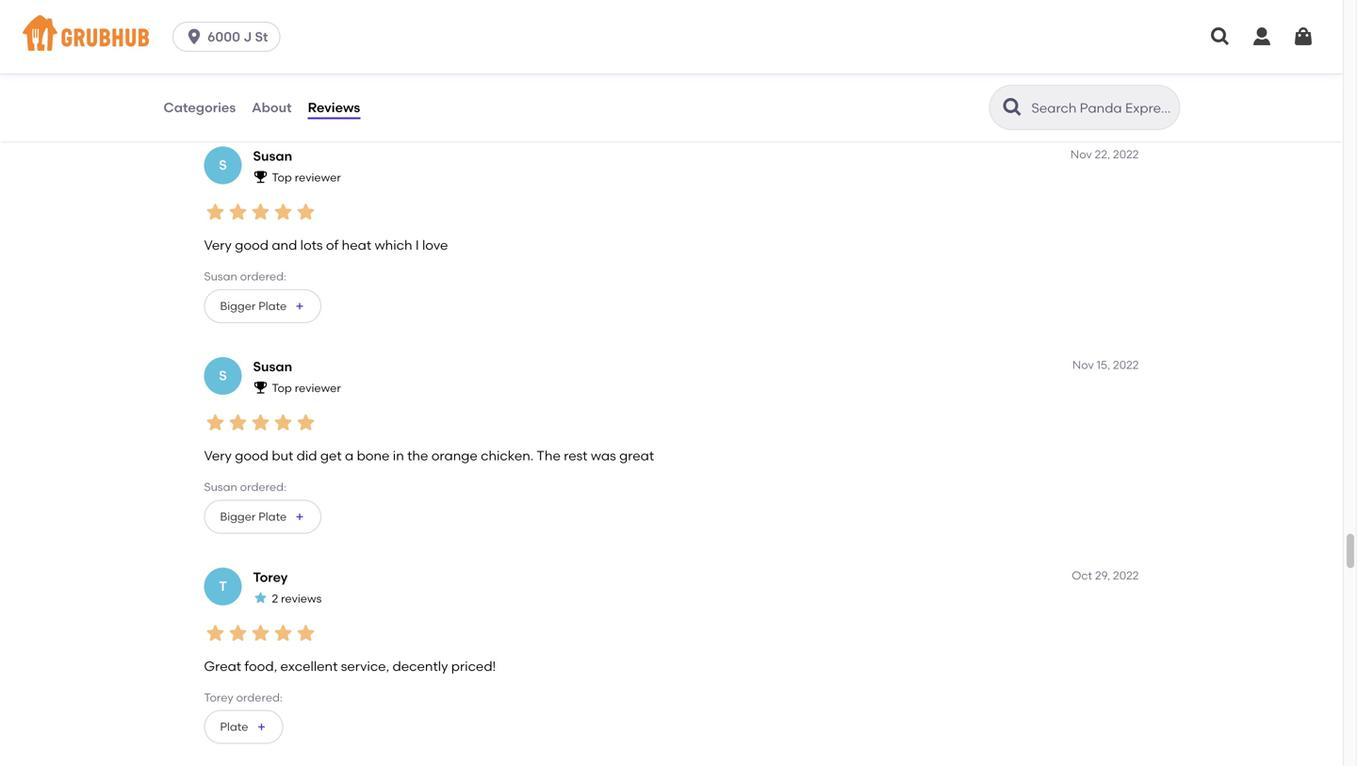 Task type: describe. For each thing, give the bounding box(es) containing it.
reviews
[[281, 592, 322, 606]]

svg image inside 6000 j st button
[[185, 27, 204, 46]]

plus icon image down patrocina ordered:
[[256, 90, 267, 101]]

6000 j st button
[[173, 22, 288, 52]]

cream cheese rangoon
[[307, 88, 442, 102]]

and
[[272, 237, 297, 253]]

15,
[[1097, 358, 1111, 372]]

rest
[[564, 448, 588, 464]]

plus icon image for but
[[294, 511, 306, 522]]

cheese
[[348, 88, 389, 102]]

0 horizontal spatial the
[[204, 27, 228, 43]]

torey ordered:
[[204, 691, 283, 705]]

amazing!
[[367, 27, 426, 43]]

lots
[[300, 237, 323, 253]]

2 reviews
[[272, 592, 322, 606]]

oct
[[1072, 569, 1093, 582]]

the
[[407, 448, 428, 464]]

bigger for and
[[220, 299, 256, 313]]

nov for very good but did get a bone in the orange chicken. the rest was great
[[1073, 358, 1094, 372]]

reviews button
[[307, 74, 361, 141]]

excellent
[[280, 659, 338, 675]]

6000 j st
[[207, 29, 268, 45]]

about
[[252, 99, 292, 115]]

top reviewer for lots
[[272, 171, 341, 184]]

about button
[[251, 74, 293, 141]]

fresh!
[[449, 27, 484, 43]]

of
[[326, 237, 339, 253]]

bigger plate button for and
[[204, 289, 322, 323]]

very good  and lots of heat which i love
[[204, 237, 448, 253]]

main navigation navigation
[[0, 0, 1343, 74]]

cream
[[307, 88, 345, 102]]

nov 22, 2022
[[1071, 147, 1139, 161]]

nov 15, 2022
[[1073, 358, 1139, 372]]

cream cheese rangoon button
[[291, 79, 477, 112]]

plus icon image for excellent
[[256, 722, 267, 733]]

categories
[[164, 99, 236, 115]]

22,
[[1095, 147, 1111, 161]]

reviews
[[308, 99, 360, 115]]

heat
[[342, 237, 372, 253]]

t
[[219, 578, 227, 594]]

plate down and
[[259, 299, 287, 313]]

so
[[430, 27, 446, 43]]

i
[[416, 237, 419, 253]]

great
[[204, 659, 241, 675]]

1 vertical spatial the
[[537, 448, 561, 464]]

plate down but
[[259, 510, 287, 523]]

very for very good  and lots of heat which i love
[[204, 237, 232, 253]]

s for very good  and lots of heat which i love
[[219, 157, 227, 173]]

susan ordered: for but
[[204, 480, 287, 494]]

search icon image
[[1002, 96, 1024, 119]]

good for and
[[235, 237, 269, 253]]



Task type: vqa. For each thing, say whether or not it's contained in the screenshot.


Task type: locate. For each thing, give the bounding box(es) containing it.
bigger plate button down but
[[204, 500, 322, 534]]

1 vertical spatial good
[[235, 448, 269, 464]]

bigger plate down but
[[220, 510, 287, 523]]

top reviewer
[[272, 171, 341, 184], [272, 381, 341, 395]]

good left but
[[235, 448, 269, 464]]

3 2022 from the top
[[1113, 569, 1139, 582]]

good for but
[[235, 448, 269, 464]]

plate button down the torey ordered:
[[204, 711, 283, 744]]

torey for torey
[[253, 569, 288, 585]]

torey up 2 at the bottom left
[[253, 569, 288, 585]]

bigger plate button
[[204, 289, 322, 323], [204, 500, 322, 534]]

2 bigger plate from the top
[[220, 510, 287, 523]]

very for very good but did get a bone in the orange chicken. the rest was great
[[204, 448, 232, 464]]

0 vertical spatial torey
[[253, 569, 288, 585]]

top for but
[[272, 381, 292, 395]]

1 trophy icon image from the top
[[253, 169, 268, 184]]

reviewer up the did
[[295, 381, 341, 395]]

1 vertical spatial was
[[591, 448, 616, 464]]

1 horizontal spatial was
[[591, 448, 616, 464]]

2022 right the '22,'
[[1113, 147, 1139, 161]]

1 vertical spatial susan ordered:
[[204, 480, 287, 494]]

1 bigger plate button from the top
[[204, 289, 322, 323]]

bone
[[357, 448, 390, 464]]

bigger plate for but
[[220, 510, 287, 523]]

the left the rest on the bottom left
[[537, 448, 561, 464]]

0 vertical spatial was
[[338, 27, 364, 43]]

2 top from the top
[[272, 381, 292, 395]]

2 vertical spatial 2022
[[1113, 569, 1139, 582]]

2 top reviewer from the top
[[272, 381, 341, 395]]

patrocina
[[204, 59, 258, 73]]

susan ordered:
[[204, 270, 287, 283], [204, 480, 287, 494]]

nov
[[1071, 147, 1092, 161], [1073, 358, 1094, 372]]

the
[[204, 27, 228, 43], [537, 448, 561, 464]]

decently
[[393, 659, 448, 675]]

rangoon
[[392, 88, 442, 102]]

bigger
[[220, 299, 256, 313], [220, 510, 256, 523]]

reviewer up lots
[[295, 171, 341, 184]]

1 s from the top
[[219, 157, 227, 173]]

1 vertical spatial bigger
[[220, 510, 256, 523]]

0 vertical spatial reviewer
[[295, 171, 341, 184]]

torey
[[253, 569, 288, 585], [204, 691, 234, 705]]

top reviewer for did
[[272, 381, 341, 395]]

0 vertical spatial bigger plate
[[220, 299, 287, 313]]

0 horizontal spatial svg image
[[1251, 25, 1274, 48]]

orange
[[431, 448, 478, 464]]

plate button down patrocina ordered:
[[204, 79, 283, 112]]

1 reviewer from the top
[[295, 171, 341, 184]]

reviewer
[[295, 171, 341, 184], [295, 381, 341, 395]]

patrocina ordered:
[[204, 59, 307, 73]]

0 horizontal spatial torey
[[204, 691, 234, 705]]

1 vertical spatial top reviewer
[[272, 381, 341, 395]]

ordered: down food,
[[236, 691, 283, 705]]

ordered: down st
[[261, 59, 307, 73]]

trophy icon image for but
[[253, 380, 268, 395]]

1 very from the top
[[204, 237, 232, 253]]

1 top from the top
[[272, 171, 292, 184]]

2 bigger plate button from the top
[[204, 500, 322, 534]]

svg image
[[1251, 25, 1274, 48], [1292, 25, 1315, 48]]

top reviewer up lots
[[272, 171, 341, 184]]

ordered: down and
[[240, 270, 287, 283]]

0 vertical spatial bigger
[[220, 299, 256, 313]]

star icon image
[[204, 201, 227, 223], [227, 201, 249, 223], [249, 201, 272, 223], [272, 201, 295, 223], [295, 201, 317, 223], [204, 411, 227, 434], [227, 411, 249, 434], [249, 411, 272, 434], [272, 411, 295, 434], [295, 411, 317, 434], [253, 591, 268, 606], [204, 622, 227, 645], [227, 622, 249, 645], [249, 622, 272, 645], [272, 622, 295, 645], [295, 622, 317, 645]]

1 bigger from the top
[[220, 299, 256, 313]]

2 good from the top
[[235, 448, 269, 464]]

love
[[422, 237, 448, 253]]

j
[[244, 29, 252, 45]]

s for very good but did get a bone in the orange chicken. the rest was great
[[219, 368, 227, 384]]

6000
[[207, 29, 240, 45]]

the left j
[[204, 27, 228, 43]]

0 vertical spatial bigger plate button
[[204, 289, 322, 323]]

0 vertical spatial 2022
[[1113, 147, 1139, 161]]

in
[[393, 448, 404, 464]]

did
[[297, 448, 317, 464]]

2 s from the top
[[219, 368, 227, 384]]

oct 29, 2022
[[1072, 569, 1139, 582]]

plus icon image
[[256, 90, 267, 101], [294, 301, 306, 312], [294, 511, 306, 522], [256, 722, 267, 733]]

plate down patrocina
[[220, 88, 248, 102]]

1 horizontal spatial svg image
[[1292, 25, 1315, 48]]

0 vertical spatial trophy icon image
[[253, 169, 268, 184]]

1 top reviewer from the top
[[272, 171, 341, 184]]

top up and
[[272, 171, 292, 184]]

1 vertical spatial very
[[204, 448, 232, 464]]

chicken.
[[481, 448, 534, 464]]

0 vertical spatial the
[[204, 27, 228, 43]]

0 vertical spatial good
[[235, 237, 269, 253]]

1 vertical spatial bigger plate button
[[204, 500, 322, 534]]

good left and
[[235, 237, 269, 253]]

plate
[[220, 88, 248, 102], [259, 299, 287, 313], [259, 510, 287, 523], [220, 720, 248, 734]]

susan ordered: down and
[[204, 270, 287, 283]]

trophy icon image for and
[[253, 169, 268, 184]]

2 reviewer from the top
[[295, 381, 341, 395]]

1 2022 from the top
[[1113, 147, 1139, 161]]

ordered: for excellent
[[236, 691, 283, 705]]

0 vertical spatial susan ordered:
[[204, 270, 287, 283]]

nov for very good  and lots of heat which i love
[[1071, 147, 1092, 161]]

2
[[272, 592, 278, 606]]

0 vertical spatial s
[[219, 157, 227, 173]]

ordered: down but
[[240, 480, 287, 494]]

0 vertical spatial plate button
[[204, 79, 283, 112]]

top for and
[[272, 171, 292, 184]]

0 vertical spatial top
[[272, 171, 292, 184]]

ordered: for and
[[240, 270, 287, 283]]

good
[[235, 237, 269, 253], [235, 448, 269, 464]]

2022
[[1113, 147, 1139, 161], [1113, 358, 1139, 372], [1113, 569, 1139, 582]]

2 2022 from the top
[[1113, 358, 1139, 372]]

bigger plate button down and
[[204, 289, 322, 323]]

2 trophy icon image from the top
[[253, 380, 268, 395]]

was right chicken at the top of the page
[[338, 27, 364, 43]]

food,
[[245, 659, 277, 675]]

0 vertical spatial very
[[204, 237, 232, 253]]

was right the rest on the bottom left
[[591, 448, 616, 464]]

very left and
[[204, 237, 232, 253]]

very left but
[[204, 448, 232, 464]]

1 susan ordered: from the top
[[204, 270, 287, 283]]

1 vertical spatial top
[[272, 381, 292, 395]]

great
[[619, 448, 654, 464]]

service,
[[341, 659, 389, 675]]

2 svg image from the left
[[1292, 25, 1315, 48]]

a
[[345, 448, 354, 464]]

2 plate button from the top
[[204, 711, 283, 744]]

Search Panda Express search field
[[1030, 99, 1174, 117]]

plus icon image down the did
[[294, 511, 306, 522]]

torey down great
[[204, 691, 234, 705]]

1 horizontal spatial torey
[[253, 569, 288, 585]]

2 bigger from the top
[[220, 510, 256, 523]]

1 plate button from the top
[[204, 79, 283, 112]]

nov left 15,
[[1073, 358, 1094, 372]]

ordered: for but
[[240, 480, 287, 494]]

torey for torey ordered:
[[204, 691, 234, 705]]

susan
[[253, 148, 292, 164], [204, 270, 237, 283], [253, 358, 292, 375], [204, 480, 237, 494]]

reviewer for did
[[295, 381, 341, 395]]

1 horizontal spatial the
[[537, 448, 561, 464]]

plate down the torey ordered:
[[220, 720, 248, 734]]

which
[[375, 237, 412, 253]]

2022 right 29,
[[1113, 569, 1139, 582]]

0 horizontal spatial svg image
[[185, 27, 204, 46]]

svg image
[[1209, 25, 1232, 48], [185, 27, 204, 46]]

susan ordered: down but
[[204, 480, 287, 494]]

1 vertical spatial 2022
[[1113, 358, 1139, 372]]

sesame
[[231, 27, 282, 43]]

1 good from the top
[[235, 237, 269, 253]]

2022 for the
[[1113, 358, 1139, 372]]

top
[[272, 171, 292, 184], [272, 381, 292, 395]]

nov left the '22,'
[[1071, 147, 1092, 161]]

chicken
[[286, 27, 335, 43]]

bigger plate for and
[[220, 299, 287, 313]]

plus icon image down the torey ordered:
[[256, 722, 267, 733]]

top reviewer up the did
[[272, 381, 341, 395]]

29,
[[1095, 569, 1111, 582]]

1 vertical spatial torey
[[204, 691, 234, 705]]

s
[[219, 157, 227, 173], [219, 368, 227, 384]]

1 vertical spatial reviewer
[[295, 381, 341, 395]]

0 vertical spatial nov
[[1071, 147, 1092, 161]]

reviewer for lots
[[295, 171, 341, 184]]

2022 right 15,
[[1113, 358, 1139, 372]]

bigger plate
[[220, 299, 287, 313], [220, 510, 287, 523]]

susan ordered: for and
[[204, 270, 287, 283]]

1 vertical spatial s
[[219, 368, 227, 384]]

2 susan ordered: from the top
[[204, 480, 287, 494]]

2022 for love
[[1113, 147, 1139, 161]]

1 vertical spatial bigger plate
[[220, 510, 287, 523]]

categories button
[[163, 74, 237, 141]]

2 very from the top
[[204, 448, 232, 464]]

priced!
[[451, 659, 496, 675]]

great food, excellent service, decently priced!
[[204, 659, 496, 675]]

plus icon image down lots
[[294, 301, 306, 312]]

very good but did get a bone in the orange chicken. the rest was great
[[204, 448, 654, 464]]

trophy icon image
[[253, 169, 268, 184], [253, 380, 268, 395]]

but
[[272, 448, 293, 464]]

the sesame chicken was amazing! so fresh!
[[204, 27, 484, 43]]

st
[[255, 29, 268, 45]]

1 svg image from the left
[[1251, 25, 1274, 48]]

very
[[204, 237, 232, 253], [204, 448, 232, 464]]

1 horizontal spatial svg image
[[1209, 25, 1232, 48]]

ordered:
[[261, 59, 307, 73], [240, 270, 287, 283], [240, 480, 287, 494], [236, 691, 283, 705]]

get
[[320, 448, 342, 464]]

plate button
[[204, 79, 283, 112], [204, 711, 283, 744]]

1 vertical spatial trophy icon image
[[253, 380, 268, 395]]

was
[[338, 27, 364, 43], [591, 448, 616, 464]]

bigger for but
[[220, 510, 256, 523]]

1 vertical spatial nov
[[1073, 358, 1094, 372]]

top up but
[[272, 381, 292, 395]]

1 bigger plate from the top
[[220, 299, 287, 313]]

bigger plate button for but
[[204, 500, 322, 534]]

0 horizontal spatial was
[[338, 27, 364, 43]]

1 vertical spatial plate button
[[204, 711, 283, 744]]

bigger plate down and
[[220, 299, 287, 313]]

0 vertical spatial top reviewer
[[272, 171, 341, 184]]

plus icon image for and
[[294, 301, 306, 312]]



